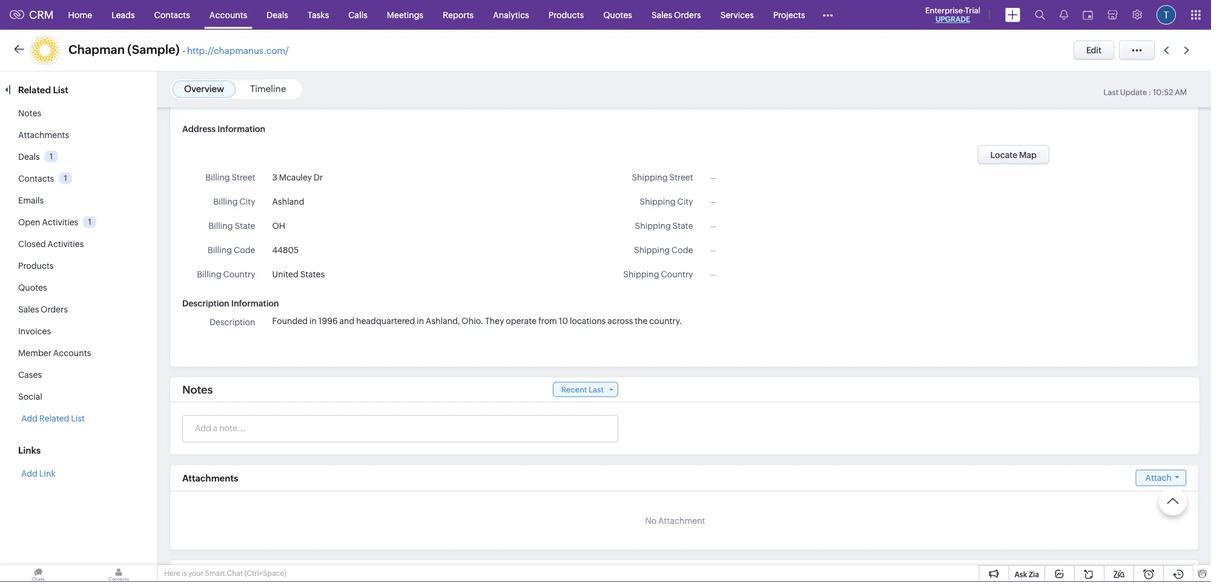 Task type: describe. For each thing, give the bounding box(es) containing it.
chats image
[[0, 565, 76, 582]]

ask
[[1015, 570, 1028, 579]]

country for billing country
[[223, 269, 255, 279]]

1 vertical spatial contacts link
[[18, 174, 54, 184]]

links
[[18, 445, 41, 456]]

smart
[[205, 570, 225, 578]]

Other Modules field
[[815, 5, 841, 25]]

they
[[485, 316, 504, 326]]

no attachment
[[646, 516, 706, 526]]

emails link
[[18, 196, 44, 205]]

signals image
[[1060, 10, 1069, 20]]

is
[[182, 570, 187, 578]]

accounts inside accounts link
[[210, 10, 247, 20]]

ask zia
[[1015, 570, 1040, 579]]

description information
[[182, 298, 279, 308]]

1 vertical spatial products
[[18, 261, 54, 271]]

contacts image
[[81, 565, 157, 582]]

1 horizontal spatial deals link
[[257, 0, 298, 29]]

headquartered
[[356, 316, 415, 326]]

(sample)
[[127, 43, 180, 57]]

add link
[[21, 469, 56, 479]]

1 vertical spatial list
[[71, 414, 85, 424]]

city for billing city
[[240, 197, 255, 206]]

chat
[[227, 570, 243, 578]]

edit button
[[1074, 41, 1115, 60]]

0 vertical spatial attachments
[[18, 130, 69, 140]]

2 in from the left
[[417, 316, 424, 326]]

street for shipping street
[[670, 172, 693, 182]]

create menu image
[[1006, 8, 1021, 22]]

0 vertical spatial quotes
[[604, 10, 633, 20]]

shipping for shipping state
[[635, 221, 671, 231]]

founded
[[272, 316, 308, 326]]

oh
[[272, 221, 285, 231]]

timeline
[[250, 84, 286, 94]]

1 vertical spatial accounts
[[53, 348, 91, 358]]

add for add related list
[[21, 414, 38, 424]]

open activities
[[18, 218, 78, 227]]

overview
[[184, 84, 224, 94]]

notes link
[[18, 108, 41, 118]]

information for description information
[[231, 298, 279, 308]]

0 horizontal spatial notes
[[18, 108, 41, 118]]

3
[[272, 173, 277, 182]]

billing state
[[209, 221, 255, 231]]

last update : 10:52 am
[[1104, 88, 1188, 97]]

analytics
[[493, 10, 529, 20]]

calendar image
[[1083, 10, 1094, 20]]

member
[[18, 348, 51, 358]]

billing city
[[213, 197, 255, 206]]

0 horizontal spatial last
[[589, 385, 604, 394]]

shipping for shipping city
[[640, 197, 676, 206]]

no
[[646, 516, 657, 526]]

1996
[[319, 316, 338, 326]]

closed
[[18, 239, 46, 249]]

projects link
[[764, 0, 815, 29]]

1 in from the left
[[310, 316, 317, 326]]

attachments link
[[18, 130, 69, 140]]

1 horizontal spatial quotes link
[[594, 0, 642, 29]]

:
[[1149, 88, 1152, 97]]

-
[[182, 45, 185, 56]]

billing street
[[205, 172, 255, 182]]

locations
[[570, 316, 606, 326]]

recent last
[[562, 385, 604, 394]]

information for address information
[[218, 124, 265, 134]]

shipping country
[[624, 269, 693, 279]]

billing for billing state
[[209, 221, 233, 231]]

chapman
[[68, 43, 125, 57]]

cases link
[[18, 370, 42, 380]]

country for shipping country
[[661, 269, 693, 279]]

activities for closed activities
[[48, 239, 84, 249]]

update
[[1121, 88, 1148, 97]]

1 horizontal spatial products link
[[539, 0, 594, 29]]

crm link
[[10, 9, 54, 21]]

calls link
[[339, 0, 377, 29]]

tasks link
[[298, 0, 339, 29]]

1 horizontal spatial products
[[549, 10, 584, 20]]

address information
[[182, 124, 265, 134]]

link
[[39, 469, 56, 479]]

0 vertical spatial contacts
[[154, 10, 190, 20]]

leads link
[[102, 0, 145, 29]]

open
[[18, 218, 40, 227]]

1 horizontal spatial deals
[[267, 10, 288, 20]]

enterprise-
[[926, 6, 966, 15]]

1 horizontal spatial notes
[[182, 383, 213, 396]]

home link
[[59, 0, 102, 29]]

edit
[[1087, 45, 1102, 55]]

am
[[1176, 88, 1188, 97]]

0 horizontal spatial sales orders
[[18, 305, 68, 314]]

united states
[[272, 270, 325, 279]]

search image
[[1035, 10, 1046, 20]]

10
[[559, 316, 568, 326]]

1 vertical spatial quotes link
[[18, 283, 47, 293]]

city for shipping city
[[678, 197, 693, 206]]

shipping state
[[635, 221, 693, 231]]

44805
[[272, 245, 299, 255]]

states
[[300, 270, 325, 279]]

0 vertical spatial sales orders
[[652, 10, 701, 20]]

state for shipping state
[[673, 221, 693, 231]]

meetings link
[[377, 0, 433, 29]]

0 vertical spatial contacts link
[[145, 0, 200, 29]]

emails
[[18, 196, 44, 205]]

services link
[[711, 0, 764, 29]]

1 for contacts
[[64, 174, 67, 183]]

0 horizontal spatial sales
[[18, 305, 39, 314]]

create menu element
[[998, 0, 1028, 29]]

calls
[[349, 10, 368, 20]]

http://chapmanus.com/
[[187, 45, 289, 56]]

0 horizontal spatial deals
[[18, 152, 40, 162]]

code for billing code
[[234, 245, 255, 255]]

1 vertical spatial attachments
[[182, 473, 238, 483]]

(ctrl+space)
[[244, 570, 286, 578]]

attach
[[1146, 473, 1172, 483]]

billing for billing code
[[208, 245, 232, 255]]

social link
[[18, 392, 42, 402]]

zia
[[1029, 570, 1040, 579]]

shipping code
[[634, 245, 693, 255]]

ashland
[[272, 197, 304, 207]]

your
[[188, 570, 204, 578]]

search element
[[1028, 0, 1053, 30]]



Task type: locate. For each thing, give the bounding box(es) containing it.
0 horizontal spatial products
[[18, 261, 54, 271]]

1 country from the left
[[223, 269, 255, 279]]

united
[[272, 270, 299, 279]]

profile image
[[1157, 5, 1177, 25]]

mcauley
[[279, 173, 312, 182]]

1 vertical spatial related
[[39, 414, 69, 424]]

state down billing city
[[235, 221, 255, 231]]

last right recent
[[589, 385, 604, 394]]

operate
[[506, 316, 537, 326]]

description
[[182, 298, 229, 308], [210, 317, 255, 327]]

billing for billing street
[[205, 172, 230, 182]]

shipping city
[[640, 197, 693, 206]]

invoices link
[[18, 327, 51, 336]]

accounts link
[[200, 0, 257, 29]]

related down social on the left bottom of the page
[[39, 414, 69, 424]]

description down billing country
[[182, 298, 229, 308]]

country down shipping code
[[661, 269, 693, 279]]

orders left services
[[674, 10, 701, 20]]

activities for open activities
[[42, 218, 78, 227]]

0 vertical spatial sales
[[652, 10, 673, 20]]

shipping street
[[632, 172, 693, 182]]

1 vertical spatial description
[[210, 317, 255, 327]]

shipping down shipping street on the right top
[[640, 197, 676, 206]]

1 vertical spatial notes
[[182, 383, 213, 396]]

open activities link
[[18, 218, 78, 227]]

add for add link
[[21, 469, 38, 479]]

in left 1996 on the left of the page
[[310, 316, 317, 326]]

profile element
[[1150, 0, 1184, 29]]

0 horizontal spatial street
[[232, 172, 255, 182]]

street up billing city
[[232, 172, 255, 182]]

1 up open activities link
[[64, 174, 67, 183]]

shipping up shipping code
[[635, 221, 671, 231]]

2 horizontal spatial 1
[[88, 217, 91, 227]]

1 vertical spatial last
[[589, 385, 604, 394]]

add left link
[[21, 469, 38, 479]]

2 country from the left
[[661, 269, 693, 279]]

1 horizontal spatial orders
[[674, 10, 701, 20]]

signals element
[[1053, 0, 1076, 30]]

products right analytics
[[549, 10, 584, 20]]

deals link
[[257, 0, 298, 29], [18, 152, 40, 162]]

city up billing state
[[240, 197, 255, 206]]

1 vertical spatial activities
[[48, 239, 84, 249]]

1 vertical spatial sales orders link
[[18, 305, 68, 314]]

shipping for shipping street
[[632, 172, 668, 182]]

add
[[21, 414, 38, 424], [21, 469, 38, 479]]

1 vertical spatial orders
[[41, 305, 68, 314]]

billing for billing city
[[213, 197, 238, 206]]

information right address
[[218, 124, 265, 134]]

2 street from the left
[[670, 172, 693, 182]]

in
[[310, 316, 317, 326], [417, 316, 424, 326]]

1 horizontal spatial list
[[71, 414, 85, 424]]

analytics link
[[484, 0, 539, 29]]

0 vertical spatial activities
[[42, 218, 78, 227]]

billing country
[[197, 269, 255, 279]]

quotes link
[[594, 0, 642, 29], [18, 283, 47, 293]]

related
[[18, 85, 51, 95], [39, 414, 69, 424]]

1 vertical spatial sales
[[18, 305, 39, 314]]

sales orders
[[652, 10, 701, 20], [18, 305, 68, 314]]

0 horizontal spatial quotes
[[18, 283, 47, 293]]

1 for open activities
[[88, 217, 91, 227]]

0 horizontal spatial city
[[240, 197, 255, 206]]

billing down billing street
[[213, 197, 238, 206]]

attachments
[[18, 130, 69, 140], [182, 473, 238, 483]]

next record image
[[1185, 46, 1192, 54]]

country down billing code
[[223, 269, 255, 279]]

deals link left 'tasks'
[[257, 0, 298, 29]]

0 horizontal spatial accounts
[[53, 348, 91, 358]]

home
[[68, 10, 92, 20]]

contacts up chapman (sample) - http://chapmanus.com/
[[154, 10, 190, 20]]

0 horizontal spatial attachments
[[18, 130, 69, 140]]

1 vertical spatial quotes
[[18, 283, 47, 293]]

previous record image
[[1165, 46, 1170, 54]]

across
[[608, 316, 633, 326]]

overview link
[[184, 84, 224, 94]]

meetings
[[387, 10, 424, 20]]

shipping up shipping city
[[632, 172, 668, 182]]

1 horizontal spatial sales orders link
[[642, 0, 711, 29]]

here
[[164, 570, 180, 578]]

description for description
[[210, 317, 255, 327]]

1 horizontal spatial sales
[[652, 10, 673, 20]]

orders up 'invoices' link
[[41, 305, 68, 314]]

2 state from the left
[[673, 221, 693, 231]]

billing down billing code
[[197, 269, 221, 279]]

related up notes link
[[18, 85, 51, 95]]

founded in 1996 and headquartered in ashland, ohio. they operate from 10 locations across the country.
[[272, 316, 682, 326]]

2 code from the left
[[672, 245, 693, 255]]

add related list
[[21, 414, 85, 424]]

address
[[182, 124, 216, 134]]

1 add from the top
[[21, 414, 38, 424]]

products link right analytics
[[539, 0, 594, 29]]

1 vertical spatial contacts
[[18, 174, 54, 184]]

0 vertical spatial 1
[[50, 152, 53, 161]]

reports
[[443, 10, 474, 20]]

products down closed
[[18, 261, 54, 271]]

0 vertical spatial products link
[[539, 0, 594, 29]]

recent
[[562, 385, 587, 394]]

street for billing street
[[232, 172, 255, 182]]

1 horizontal spatial sales orders
[[652, 10, 701, 20]]

0 vertical spatial add
[[21, 414, 38, 424]]

description for description information
[[182, 298, 229, 308]]

add down social link
[[21, 414, 38, 424]]

1 horizontal spatial last
[[1104, 88, 1119, 97]]

here is your smart chat (ctrl+space)
[[164, 570, 286, 578]]

code down billing state
[[234, 245, 255, 255]]

member accounts
[[18, 348, 91, 358]]

0 horizontal spatial 1
[[50, 152, 53, 161]]

last
[[1104, 88, 1119, 97], [589, 385, 604, 394]]

member accounts link
[[18, 348, 91, 358]]

country.
[[650, 316, 682, 326]]

1 horizontal spatial country
[[661, 269, 693, 279]]

0 vertical spatial accounts
[[210, 10, 247, 20]]

1 vertical spatial 1
[[64, 174, 67, 183]]

shipping for shipping country
[[624, 269, 660, 279]]

contacts link up chapman (sample) - http://chapmanus.com/
[[145, 0, 200, 29]]

1 horizontal spatial state
[[673, 221, 693, 231]]

city
[[240, 197, 255, 206], [678, 197, 693, 206]]

and
[[340, 316, 355, 326]]

billing for billing country
[[197, 269, 221, 279]]

billing up billing country
[[208, 245, 232, 255]]

deals
[[267, 10, 288, 20], [18, 152, 40, 162]]

0 vertical spatial information
[[218, 124, 265, 134]]

the
[[635, 316, 648, 326]]

0 horizontal spatial sales orders link
[[18, 305, 68, 314]]

crm
[[29, 9, 54, 21]]

0 horizontal spatial contacts
[[18, 174, 54, 184]]

0 horizontal spatial in
[[310, 316, 317, 326]]

0 horizontal spatial deals link
[[18, 152, 40, 162]]

shipping
[[632, 172, 668, 182], [640, 197, 676, 206], [635, 221, 671, 231], [634, 245, 670, 255], [624, 269, 660, 279]]

ashland,
[[426, 316, 460, 326]]

in left ashland, at left
[[417, 316, 424, 326]]

activities up the closed activities
[[42, 218, 78, 227]]

1 vertical spatial sales orders
[[18, 305, 68, 314]]

1 city from the left
[[240, 197, 255, 206]]

projects
[[774, 10, 806, 20]]

1 code from the left
[[234, 245, 255, 255]]

0 horizontal spatial contacts link
[[18, 174, 54, 184]]

closed activities link
[[18, 239, 84, 249]]

1 horizontal spatial city
[[678, 197, 693, 206]]

0 vertical spatial orders
[[674, 10, 701, 20]]

shipping down shipping code
[[624, 269, 660, 279]]

1 horizontal spatial in
[[417, 316, 424, 326]]

code down shipping state
[[672, 245, 693, 255]]

timeline link
[[250, 84, 286, 94]]

1 right open activities link
[[88, 217, 91, 227]]

services
[[721, 10, 754, 20]]

leads
[[112, 10, 135, 20]]

street up shipping city
[[670, 172, 693, 182]]

billing up billing code
[[209, 221, 233, 231]]

city up shipping state
[[678, 197, 693, 206]]

0 vertical spatial deals link
[[257, 0, 298, 29]]

1 vertical spatial deals link
[[18, 152, 40, 162]]

1 horizontal spatial 1
[[64, 174, 67, 183]]

1 horizontal spatial attachments
[[182, 473, 238, 483]]

0 horizontal spatial quotes link
[[18, 283, 47, 293]]

deals link down the attachments link
[[18, 152, 40, 162]]

0 horizontal spatial orders
[[41, 305, 68, 314]]

0 vertical spatial related
[[18, 85, 51, 95]]

shipping for shipping code
[[634, 245, 670, 255]]

1 horizontal spatial quotes
[[604, 10, 633, 20]]

trial
[[966, 6, 981, 15]]

ohio.
[[462, 316, 484, 326]]

1 horizontal spatial code
[[672, 245, 693, 255]]

billing code
[[208, 245, 255, 255]]

0 horizontal spatial products link
[[18, 261, 54, 271]]

0 horizontal spatial code
[[234, 245, 255, 255]]

1 down the attachments link
[[50, 152, 53, 161]]

information up founded
[[231, 298, 279, 308]]

2 vertical spatial 1
[[88, 217, 91, 227]]

description down description information
[[210, 317, 255, 327]]

1 vertical spatial add
[[21, 469, 38, 479]]

contacts link up 'emails' link
[[18, 174, 54, 184]]

deals left 'tasks'
[[267, 10, 288, 20]]

0 vertical spatial list
[[53, 85, 68, 95]]

accounts
[[210, 10, 247, 20], [53, 348, 91, 358]]

0 vertical spatial notes
[[18, 108, 41, 118]]

0 vertical spatial deals
[[267, 10, 288, 20]]

1 horizontal spatial contacts
[[154, 10, 190, 20]]

0 vertical spatial sales orders link
[[642, 0, 711, 29]]

1 street from the left
[[232, 172, 255, 182]]

2 add from the top
[[21, 469, 38, 479]]

accounts up the http://chapmanus.com/
[[210, 10, 247, 20]]

from
[[539, 316, 557, 326]]

2 city from the left
[[678, 197, 693, 206]]

0 vertical spatial quotes link
[[594, 0, 642, 29]]

chapman (sample) - http://chapmanus.com/
[[68, 43, 289, 57]]

deals down the attachments link
[[18, 152, 40, 162]]

0 horizontal spatial list
[[53, 85, 68, 95]]

closed activities
[[18, 239, 84, 249]]

1 horizontal spatial contacts link
[[145, 0, 200, 29]]

1 vertical spatial products link
[[18, 261, 54, 271]]

activities down open activities link
[[48, 239, 84, 249]]

activities
[[42, 218, 78, 227], [48, 239, 84, 249]]

code for shipping code
[[672, 245, 693, 255]]

upgrade
[[936, 15, 971, 23]]

contacts up 'emails' link
[[18, 174, 54, 184]]

contacts
[[154, 10, 190, 20], [18, 174, 54, 184]]

contacts link
[[145, 0, 200, 29], [18, 174, 54, 184]]

accounts right "member"
[[53, 348, 91, 358]]

tasks
[[308, 10, 329, 20]]

3 mcauley dr
[[272, 173, 323, 182]]

1 state from the left
[[235, 221, 255, 231]]

1 vertical spatial information
[[231, 298, 279, 308]]

0 vertical spatial description
[[182, 298, 229, 308]]

0 vertical spatial last
[[1104, 88, 1119, 97]]

billing up billing city
[[205, 172, 230, 182]]

cases
[[18, 370, 42, 380]]

state down shipping city
[[673, 221, 693, 231]]

1 vertical spatial deals
[[18, 152, 40, 162]]

products link down closed
[[18, 261, 54, 271]]

1 horizontal spatial accounts
[[210, 10, 247, 20]]

state for billing state
[[235, 221, 255, 231]]

shipping up shipping country at the right top of page
[[634, 245, 670, 255]]

http://chapmanus.com/ link
[[187, 45, 289, 56]]

None button
[[978, 145, 1050, 164]]

Add a note... field
[[183, 422, 617, 434]]

attachment
[[659, 516, 706, 526]]

last left update
[[1104, 88, 1119, 97]]

0 horizontal spatial state
[[235, 221, 255, 231]]

1 for deals
[[50, 152, 53, 161]]

list
[[53, 85, 68, 95], [71, 414, 85, 424]]

dr
[[314, 173, 323, 182]]

sales orders link
[[642, 0, 711, 29], [18, 305, 68, 314]]

0 vertical spatial products
[[549, 10, 584, 20]]

1 horizontal spatial street
[[670, 172, 693, 182]]

code
[[234, 245, 255, 255], [672, 245, 693, 255]]

related list
[[18, 85, 70, 95]]

0 horizontal spatial country
[[223, 269, 255, 279]]

country
[[223, 269, 255, 279], [661, 269, 693, 279]]



Task type: vqa. For each thing, say whether or not it's contained in the screenshot.


